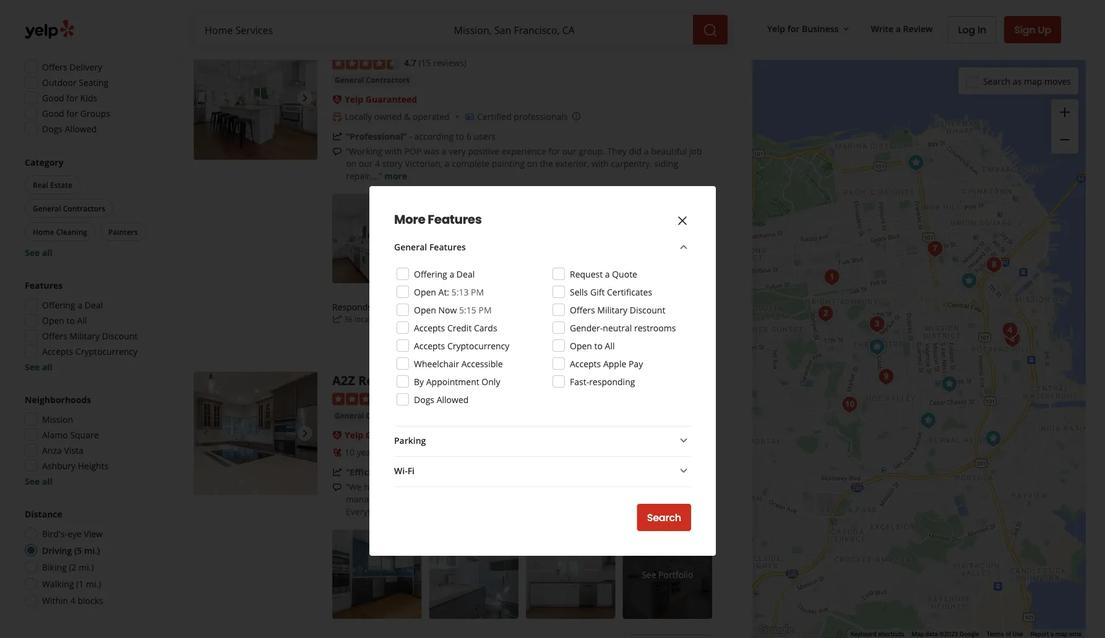 Task type: locate. For each thing, give the bounding box(es) containing it.
features
[[428, 211, 482, 228], [430, 241, 466, 253], [25, 279, 63, 291]]

map right as
[[1024, 75, 1043, 87]]

according for a2z remodeling
[[397, 467, 436, 479]]

24 chevron down v2 image
[[677, 240, 691, 255], [677, 434, 691, 448], [677, 464, 691, 479]]

in up recently
[[374, 302, 382, 313]]

2 vertical spatial offers
[[42, 330, 67, 342]]

3 24 chevron down v2 image from the top
[[677, 464, 691, 479]]

anza
[[42, 445, 62, 457]]

2 see portfolio link from the top
[[623, 530, 713, 620]]

yelp for remodeling
[[345, 430, 363, 441]]

quote up certificates
[[612, 268, 638, 280]]

4 down the walking (1 mi.)
[[70, 595, 75, 607]]

wheelchair
[[414, 358, 459, 370]]

1 good from the top
[[42, 92, 64, 104]]

portfolio down "close" icon
[[659, 233, 694, 245]]

offers military discount for certificates
[[570, 304, 666, 316]]

features down "more features"
[[430, 241, 466, 253]]

1 horizontal spatial open to all
[[570, 340, 615, 352]]

general inside group
[[33, 203, 61, 214]]

yelp down 4.7 star rating image
[[345, 94, 363, 105]]

1 see all from the top
[[25, 247, 53, 258]]

0 vertical spatial map
[[1024, 75, 1043, 87]]

mi.) right (5
[[84, 545, 100, 557]]

certified
[[477, 111, 512, 123]]

16 trending v2 image left 36
[[332, 315, 342, 325]]

map left error
[[1056, 631, 1068, 639]]

google
[[960, 631, 980, 639]]

2 vertical spatial yelp
[[345, 430, 363, 441]]

2 vertical spatial our
[[523, 482, 538, 493]]

slideshow element for pop
[[194, 36, 318, 160]]

0 vertical spatial with
[[385, 146, 402, 157]]

0 vertical spatial offering a deal
[[414, 268, 475, 280]]

portfolio down search button
[[659, 569, 694, 581]]

1 vertical spatial offering a deal
[[42, 299, 103, 311]]

for left business
[[788, 23, 800, 34]]

0 vertical spatial see all button
[[25, 247, 53, 258]]

0 horizontal spatial 10
[[345, 447, 355, 459]]

1 vertical spatial of
[[1006, 631, 1012, 639]]

all down home
[[42, 247, 53, 258]]

0 horizontal spatial with
[[385, 146, 402, 157]]

on up repair,…"
[[346, 158, 357, 170]]

9
[[449, 467, 454, 479]]

see all down ashbury
[[25, 476, 53, 487]]

pm right 5:13
[[471, 286, 484, 298]]

0 vertical spatial open to all
[[42, 315, 87, 327]]

contractors
[[366, 75, 410, 85], [63, 203, 105, 214], [366, 411, 410, 421]]

1 vertical spatial general contractors button
[[25, 199, 113, 218]]

sign
[[1015, 23, 1036, 37]]

see up the distance
[[25, 476, 40, 487]]

0 vertical spatial all
[[77, 315, 87, 327]]

1 vertical spatial military
[[70, 330, 100, 342]]

terms
[[987, 631, 1004, 639]]

0 vertical spatial allowed
[[65, 123, 97, 135]]

1 vertical spatial &
[[513, 447, 519, 459]]

keyboard shortcuts button
[[851, 631, 905, 639]]

1 on from the left
[[346, 158, 357, 170]]

1 vertical spatial portfolio
[[659, 569, 694, 581]]

search image
[[703, 23, 718, 38]]

get
[[642, 306, 660, 320]]

mi.) right (2
[[79, 562, 94, 574]]

2 vertical spatial features
[[25, 279, 63, 291]]

pay
[[629, 358, 643, 370]]

map region
[[733, 0, 1106, 639]]

1 see portfolio link from the top
[[623, 194, 713, 284]]

1 vertical spatial general contractors
[[33, 203, 105, 214]]

dogs inside more features dialog
[[414, 394, 435, 406]]

2 horizontal spatial our
[[563, 146, 577, 157]]

users for a2z remodeling
[[456, 467, 478, 479]]

1 16 trending v2 image from the top
[[332, 315, 342, 325]]

eve fisher image
[[865, 335, 890, 360]]

0 vertical spatial features
[[428, 211, 482, 228]]

1 vertical spatial mi.)
[[79, 562, 94, 574]]

0 vertical spatial previous image
[[199, 91, 214, 105]]

16 trending v2 image
[[332, 132, 342, 142]]

1 horizontal spatial military
[[598, 304, 628, 316]]

with up story
[[385, 146, 402, 157]]

came…"
[[391, 506, 423, 518]]

1 horizontal spatial deal
[[457, 268, 475, 280]]

see all button down home
[[25, 247, 53, 258]]

zoom out image
[[1058, 132, 1073, 147]]

1 vertical spatial see portfolio
[[642, 569, 694, 581]]

1 vertical spatial search
[[647, 511, 682, 525]]

deal inside group
[[85, 299, 103, 311]]

neutral
[[603, 322, 632, 334]]

carpentry,
[[611, 158, 652, 170]]

locally up 9
[[454, 447, 481, 459]]

with down group.
[[592, 158, 609, 170]]

now
[[439, 304, 457, 316]]

kitchen
[[540, 482, 569, 493]]

general up home
[[33, 203, 61, 214]]

close image
[[675, 214, 690, 228]]

1 yelp guaranteed button from the top
[[345, 94, 417, 105]]

fast-
[[570, 376, 589, 388]]

36
[[344, 315, 353, 325]]

dogs allowed down "good for groups"
[[42, 123, 97, 135]]

1 vertical spatial all
[[605, 340, 615, 352]]

ashbury
[[42, 460, 76, 472]]

construction
[[359, 36, 439, 53]]

offers military discount inside group
[[42, 330, 138, 342]]

dogs inside group
[[42, 123, 63, 135]]

1 slideshow element from the top
[[194, 36, 318, 160]]

2 see portfolio from the top
[[642, 569, 694, 581]]

of up helped
[[513, 482, 521, 493]]

our
[[563, 146, 577, 157], [359, 158, 373, 170], [523, 482, 538, 493]]

1 vertical spatial dogs allowed
[[414, 394, 469, 406]]

discount for neutral
[[630, 304, 666, 316]]

0 vertical spatial slideshow element
[[194, 36, 318, 160]]

of left 'use'
[[1006, 631, 1012, 639]]

outdoor seating
[[42, 76, 109, 88]]

contractors for a2z
[[366, 411, 410, 421]]

features inside dropdown button
[[430, 241, 466, 253]]

offering inside group
[[42, 299, 75, 311]]

mission inside group
[[42, 414, 73, 426]]

write a review
[[871, 23, 933, 34]]

business
[[391, 447, 426, 459]]

yelp for construction
[[345, 94, 363, 105]]

the down bathrooms.
[[619, 494, 632, 506]]

2 previous image from the top
[[199, 427, 214, 442]]

1 guaranteed from the top
[[366, 94, 417, 105]]

4.7 star rating image
[[332, 57, 399, 70]]

None search field
[[195, 15, 731, 45]]

painters
[[108, 227, 138, 237]]

3 all from the top
[[42, 476, 53, 487]]

0 horizontal spatial &
[[404, 111, 411, 123]]

good down outdoor
[[42, 92, 64, 104]]

heights
[[78, 460, 109, 472]]

0 vertical spatial good
[[42, 92, 64, 104]]

features up general features
[[428, 211, 482, 228]]

see up neighborhoods
[[25, 361, 40, 373]]

general contractors down 4.7 star rating image
[[335, 75, 410, 85]]

16 trending v2 image
[[332, 315, 342, 325], [332, 468, 342, 478]]

see for neighborhoods
[[25, 476, 40, 487]]

guaranteed for construction
[[366, 94, 417, 105]]

- left the fi
[[392, 467, 395, 479]]

for down outdoor seating
[[66, 92, 78, 104]]

in
[[374, 302, 382, 313], [381, 447, 388, 459]]

2 general contractors link from the top
[[332, 410, 412, 423]]

contractors down 4.7 star rating image
[[366, 75, 410, 85]]

general contractors inside group
[[33, 203, 105, 214]]

yelp guaranteed for construction
[[345, 94, 417, 105]]

0 vertical spatial and
[[572, 482, 587, 493]]

0 vertical spatial locally
[[345, 111, 372, 123]]

see for category
[[25, 247, 40, 258]]

quote for request a quote
[[612, 268, 638, 280]]

operated up wi-fi dropdown button
[[522, 447, 559, 459]]

0 horizontal spatial owned
[[374, 111, 402, 123]]

in right the years
[[381, 447, 388, 459]]

10 right 16 years in business v2 image
[[345, 447, 355, 459]]

owned up ""professional""
[[374, 111, 402, 123]]

4.7 (15 reviews)
[[404, 57, 467, 68]]

pop construction image
[[938, 372, 962, 397]]

search for search as map moves
[[984, 75, 1011, 87]]

4 inside "working with pop was a very positive experience for our group. they did a beautiful job on our 4 story victorian, a complete painting on the exterior, with carpentry, siding repair,…"
[[375, 158, 380, 170]]

-
[[409, 131, 412, 143], [392, 467, 395, 479]]

users right 9
[[456, 467, 478, 479]]

keyboard
[[851, 631, 877, 639]]

general contractors button for pop
[[332, 74, 412, 86]]

1 vertical spatial offering
[[42, 299, 75, 311]]

0 vertical spatial dogs
[[42, 123, 63, 135]]

allowed down "good for groups"
[[65, 123, 97, 135]]

kids
[[80, 92, 97, 104]]

1 vertical spatial users
[[456, 467, 478, 479]]

to inside more features dialog
[[595, 340, 603, 352]]

cryptocurrency inside group
[[75, 346, 138, 357]]

for for business
[[788, 23, 800, 34]]

the inside "working with pop was a very positive experience for our group. they did a beautiful job on our 4 story victorian, a complete painting on the exterior, with carpentry, siding repair,…"
[[540, 158, 553, 170]]

1 reviews) from the top
[[433, 57, 467, 68]]

offering a deal inside more features dialog
[[414, 268, 475, 280]]

remodel
[[477, 482, 511, 493]]

through
[[584, 494, 616, 506]]

very
[[449, 146, 466, 157]]

was up victorian, at the top of the page
[[424, 146, 440, 157]]

for inside button
[[788, 23, 800, 34]]

see for features
[[25, 361, 40, 373]]

0 horizontal spatial on
[[346, 158, 357, 170]]

0 horizontal spatial deal
[[85, 299, 103, 311]]

reviews) for pop construction
[[433, 57, 467, 68]]

0 vertical spatial pm
[[471, 286, 484, 298]]

- for remodeling
[[392, 467, 395, 479]]

0 horizontal spatial all
[[77, 315, 87, 327]]

offering a deal inside group
[[42, 299, 103, 311]]

search left as
[[984, 75, 1011, 87]]

1 vertical spatial 16 trending v2 image
[[332, 468, 342, 478]]

a2z up dor,
[[388, 482, 403, 493]]

1 vertical spatial open to all
[[570, 340, 615, 352]]

24 chevron down v2 image for features
[[677, 240, 691, 255]]

accepts up wheelchair
[[414, 340, 445, 352]]

1 horizontal spatial dogs
[[414, 394, 435, 406]]

2 on from the left
[[527, 158, 538, 170]]

bird's-eye view
[[42, 528, 103, 540]]

0 vertical spatial 16 locally owned v2 image
[[332, 112, 342, 122]]

general contractors link
[[332, 74, 412, 86], [332, 410, 412, 423]]

reviews) for a2z remodeling
[[433, 393, 467, 404]]

was
[[424, 146, 440, 157], [406, 494, 422, 506]]

2 slideshow element from the top
[[194, 372, 318, 496]]

according up pop
[[414, 131, 454, 143]]

sells gift certificates
[[570, 286, 653, 298]]

& up "professional" - according to 6 users
[[404, 111, 411, 123]]

see all up neighborhoods
[[25, 361, 53, 373]]

guide
[[548, 494, 570, 506]]

& up wi-fi dropdown button
[[513, 447, 519, 459]]

general contractors button up cleaning
[[25, 199, 113, 218]]

24 chevron down v2 image inside general features dropdown button
[[677, 240, 691, 255]]

1 vertical spatial yelp guaranteed
[[345, 430, 417, 441]]

0 vertical spatial contractors
[[366, 75, 410, 85]]

see all button for offering a deal
[[25, 361, 53, 373]]

error
[[1070, 631, 1083, 639]]

24 chevron down v2 image inside wi-fi dropdown button
[[677, 464, 691, 479]]

0 horizontal spatial dogs allowed
[[42, 123, 97, 135]]

general contractors button down 4.7 star rating image
[[332, 74, 412, 86]]

military inside group
[[70, 330, 100, 342]]

remodeling
[[358, 372, 432, 389], [405, 482, 453, 493]]

1 vertical spatial quote
[[671, 306, 701, 320]]

the down experience
[[540, 158, 553, 170]]

16 locally owned v2 image
[[332, 112, 342, 122], [441, 448, 451, 458]]

parking
[[394, 435, 426, 447]]

to inside "we hired a2z remodeling for a remodel of our kitchen and bathrooms. our project manager, dor, was great to work with and helped guide us through the entire process. everything came…"
[[447, 494, 456, 506]]

4 left story
[[375, 158, 380, 170]]

1 vertical spatial offers
[[570, 304, 595, 316]]

yelp guaranteed button up ""professional""
[[345, 94, 417, 105]]

gender-
[[570, 322, 603, 334]]

was up came…"
[[406, 494, 422, 506]]

1 yelp guaranteed from the top
[[345, 94, 417, 105]]

see all button up neighborhoods
[[25, 361, 53, 373]]

1 general contractors link from the top
[[332, 74, 412, 86]]

3 see all from the top
[[25, 476, 53, 487]]

general contractors link for construction
[[332, 74, 412, 86]]

next image
[[298, 91, 313, 105]]

1 horizontal spatial on
[[527, 158, 538, 170]]

16 trending v2 image up 16 speech v2 image
[[332, 468, 342, 478]]

see portfolio down "close" icon
[[642, 233, 694, 245]]

0 horizontal spatial of
[[513, 482, 521, 493]]

offering inside more features dialog
[[414, 268, 447, 280]]

2 vertical spatial see all button
[[25, 476, 53, 487]]

our down "working
[[359, 158, 373, 170]]

offers military discount inside more features dialog
[[570, 304, 666, 316]]

0 horizontal spatial military
[[70, 330, 100, 342]]

for up work
[[456, 482, 467, 493]]

0 horizontal spatial operated
[[413, 111, 450, 123]]

allowed inside more features dialog
[[437, 394, 469, 406]]

general contractors link down 4.7 star rating image
[[332, 74, 412, 86]]

3 see all button from the top
[[25, 476, 53, 487]]

offering a deal for open at:
[[414, 268, 475, 280]]

pop construction
[[332, 36, 439, 53]]

your castro handyman image
[[865, 312, 890, 337]]

(5
[[74, 545, 82, 557]]

open inside group
[[42, 315, 64, 327]]

military inside more features dialog
[[598, 304, 628, 316]]

16 locally owned v2 image up 9
[[441, 448, 451, 458]]

accepts cryptocurrency up neighborhoods
[[42, 346, 138, 357]]

1 horizontal spatial with
[[480, 494, 497, 506]]

our up helped
[[523, 482, 538, 493]]

general down more
[[394, 241, 427, 253]]

see portfolio down search button
[[642, 569, 694, 581]]

search down process. on the bottom of the page
[[647, 511, 682, 525]]

1 vertical spatial -
[[392, 467, 395, 479]]

all inside more features dialog
[[605, 340, 615, 352]]

next image
[[298, 427, 313, 442]]

1 vertical spatial yelp
[[345, 94, 363, 105]]

0 vertical spatial general contractors
[[335, 75, 410, 85]]

1 vertical spatial features
[[430, 241, 466, 253]]

1 all from the top
[[42, 247, 53, 258]]

terms of use link
[[987, 631, 1024, 639]]

according for pop construction
[[414, 131, 454, 143]]

2 yelp guaranteed button from the top
[[345, 430, 417, 441]]

users up positive
[[474, 131, 496, 143]]

by
[[414, 376, 424, 388]]

and up us
[[572, 482, 587, 493]]

to inside group
[[67, 315, 75, 327]]

discount inside more features dialog
[[630, 304, 666, 316]]

offers military discount
[[570, 304, 666, 316], [42, 330, 138, 342]]

remodeling inside "we hired a2z remodeling for a remodel of our kitchen and bathrooms. our project manager, dor, was great to work with and helped guide us through the entire process. everything came…"
[[405, 482, 453, 493]]

16 locally owned v2 image up 16 trending v2 icon
[[332, 112, 342, 122]]

group containing neighborhoods
[[21, 394, 154, 488]]

cryptocurrency inside more features dialog
[[447, 340, 510, 352]]

users for pop construction
[[474, 131, 496, 143]]

more features
[[394, 211, 482, 228]]

offers for gender-neutral restrooms
[[570, 304, 595, 316]]

offering a deal for open to all
[[42, 299, 103, 311]]

yelp guaranteed
[[345, 94, 417, 105], [345, 430, 417, 441]]

quote inside button
[[671, 306, 701, 320]]

group containing features
[[21, 279, 154, 373]]

1 vertical spatial 10
[[345, 447, 355, 459]]

option group
[[21, 508, 154, 611]]

report a map error
[[1031, 631, 1083, 639]]

general inside dropdown button
[[394, 241, 427, 253]]

guaranteed up 10 years in business
[[366, 430, 417, 441]]

pop
[[332, 36, 356, 53]]

general contractors for a2z
[[335, 411, 410, 421]]

locally
[[345, 111, 372, 123], [454, 447, 481, 459]]

a inside group
[[78, 299, 82, 311]]

category
[[25, 156, 64, 168]]

1 vertical spatial yelp guaranteed button
[[345, 430, 417, 441]]

operated
[[413, 111, 450, 123], [522, 447, 559, 459]]

2 vertical spatial all
[[42, 476, 53, 487]]

all up neighborhoods
[[42, 361, 53, 373]]

allowed down appointment
[[437, 394, 469, 406]]

remodeling up 4.9
[[358, 372, 432, 389]]

exterior,
[[556, 158, 589, 170]]

see all down home
[[25, 247, 53, 258]]

yelp
[[768, 23, 786, 34], [345, 94, 363, 105], [345, 430, 363, 441]]

0 vertical spatial mi.)
[[84, 545, 100, 557]]

mi.) for biking (2 mi.)
[[79, 562, 94, 574]]

quote up restrooms at the right of page
[[671, 306, 701, 320]]

contractors inside group
[[63, 203, 105, 214]]

0 horizontal spatial dogs
[[42, 123, 63, 135]]

view
[[84, 528, 103, 540]]

0 horizontal spatial quote
[[612, 268, 638, 280]]

good for groups
[[42, 107, 110, 119]]

0 horizontal spatial 4
[[70, 595, 75, 607]]

good for kids
[[42, 92, 97, 104]]

quote inside more features dialog
[[612, 268, 638, 280]]

1 vertical spatial reviews)
[[433, 393, 467, 404]]

reviews) down appointment
[[433, 393, 467, 404]]

deal inside more features dialog
[[457, 268, 475, 280]]

yelp guaranteed button
[[345, 94, 417, 105], [345, 430, 417, 441]]

for down good for kids
[[66, 107, 78, 119]]

2 reviews) from the top
[[433, 393, 467, 404]]

remodeling up great
[[405, 482, 453, 493]]

2 guaranteed from the top
[[366, 430, 417, 441]]

0 horizontal spatial cryptocurrency
[[75, 346, 138, 357]]

and down remodel
[[500, 494, 515, 506]]

yelp inside button
[[768, 23, 786, 34]]

0 horizontal spatial and
[[500, 494, 515, 506]]

pm right 5:15
[[479, 304, 492, 316]]

allowed
[[65, 123, 97, 135], [437, 394, 469, 406]]

good down good for kids
[[42, 107, 64, 119]]

1 horizontal spatial offering a deal
[[414, 268, 475, 280]]

0 horizontal spatial discount
[[102, 330, 138, 342]]

certified professionals
[[477, 111, 568, 123]]

slideshow element
[[194, 36, 318, 160], [194, 372, 318, 496]]

map
[[1024, 75, 1043, 87], [1056, 631, 1068, 639]]

2 all from the top
[[42, 361, 53, 373]]

general for general contractors button related to pop
[[335, 75, 364, 85]]

pm
[[471, 286, 484, 298], [479, 304, 492, 316]]

1 horizontal spatial map
[[1056, 631, 1068, 639]]

1 vertical spatial allowed
[[437, 394, 469, 406]]

2 good from the top
[[42, 107, 64, 119]]

locals
[[355, 315, 374, 325]]

16 speech v2 image
[[332, 483, 342, 493]]

1 vertical spatial 16 locally owned v2 image
[[441, 448, 451, 458]]

guaranteed
[[366, 94, 417, 105], [366, 430, 417, 441]]

allowed inside group
[[65, 123, 97, 135]]

1 vertical spatial contractors
[[63, 203, 105, 214]]

all down ashbury
[[42, 476, 53, 487]]

offers inside more features dialog
[[570, 304, 595, 316]]

general down "4.9 star rating" image
[[335, 411, 364, 421]]

previous image
[[199, 91, 214, 105], [199, 427, 214, 442]]

1 previous image from the top
[[199, 91, 214, 105]]

general contractors for pop
[[335, 75, 410, 85]]

0 horizontal spatial -
[[392, 467, 395, 479]]

see all button down ashbury
[[25, 476, 53, 487]]

biking (2 mi.)
[[42, 562, 94, 574]]

features down home
[[25, 279, 63, 291]]

deal for open at:
[[457, 268, 475, 280]]

2 16 trending v2 image from the top
[[332, 468, 342, 478]]

biking
[[42, 562, 67, 574]]

driving
[[42, 545, 72, 557]]

1 horizontal spatial owned
[[483, 447, 511, 459]]

up
[[1038, 23, 1052, 37]]

discount inside group
[[102, 330, 138, 342]]

contractors up cleaning
[[63, 203, 105, 214]]

group
[[21, 25, 154, 139], [1052, 99, 1079, 154], [22, 156, 154, 259], [21, 279, 154, 373], [21, 394, 154, 488]]

design remodeling & construction details image
[[865, 335, 890, 360]]

accepts cryptocurrency down 'credit'
[[414, 340, 510, 352]]

fi
[[408, 465, 415, 477]]

1 vertical spatial was
[[406, 494, 422, 506]]

2 yelp guaranteed from the top
[[345, 430, 417, 441]]

1 24 chevron down v2 image from the top
[[677, 240, 691, 255]]

1 vertical spatial a2z
[[388, 482, 403, 493]]

2 see all from the top
[[25, 361, 53, 373]]

on down experience
[[527, 158, 538, 170]]

reviews) right "(15"
[[433, 57, 467, 68]]

wi-fi
[[394, 465, 415, 477]]

and
[[572, 482, 587, 493], [500, 494, 515, 506]]

our up exterior,
[[563, 146, 577, 157]]

operated up "professional" - according to 6 users
[[413, 111, 450, 123]]

features for more features
[[428, 211, 482, 228]]

2 24 chevron down v2 image from the top
[[677, 434, 691, 448]]

dogs allowed inside more features dialog
[[414, 394, 469, 406]]

mi.) for walking (1 mi.)
[[86, 578, 101, 590]]

general contractors down "4.9 star rating" image
[[335, 411, 410, 421]]

0 horizontal spatial locally
[[345, 111, 372, 123]]

1 vertical spatial offers military discount
[[42, 330, 138, 342]]

4 inside option group
[[70, 595, 75, 607]]

iconyelpguaranteedbadgesmall image
[[332, 95, 342, 105], [332, 95, 342, 105], [332, 431, 342, 441], [332, 431, 342, 441]]

outdoor
[[42, 76, 77, 88]]

berryclean image
[[1001, 327, 1025, 352]]

0 vertical spatial 4
[[375, 158, 380, 170]]

"professional"
[[346, 131, 407, 143]]

2 see all button from the top
[[25, 361, 53, 373]]

0 horizontal spatial offers military discount
[[42, 330, 138, 342]]

info icon image
[[572, 111, 582, 121], [572, 111, 582, 121]]

0 vertical spatial offering
[[414, 268, 447, 280]]

0 vertical spatial mission
[[686, 36, 713, 46]]

mi.) right (1
[[86, 578, 101, 590]]

recently
[[376, 315, 404, 325]]

google image
[[756, 623, 797, 639]]

general contractors up cleaning
[[33, 203, 105, 214]]

1 horizontal spatial of
[[1006, 631, 1012, 639]]

general for general contractors button associated with a2z
[[335, 411, 364, 421]]

general contractors button down "4.9 star rating" image
[[332, 410, 412, 423]]

0 vertical spatial guaranteed
[[366, 94, 417, 105]]

see down home
[[25, 247, 40, 258]]

search inside button
[[647, 511, 682, 525]]

years
[[357, 447, 379, 459]]

handyman heroes image
[[814, 302, 838, 327]]

0 vertical spatial 24 chevron down v2 image
[[677, 240, 691, 255]]

1 vertical spatial general contractors link
[[332, 410, 412, 423]]

"we hired a2z remodeling for a remodel of our kitchen and bathrooms. our project manager, dor, was great to work with and helped guide us through the entire process. everything came…"
[[346, 482, 694, 518]]

pop construction image
[[194, 36, 318, 160]]

1 horizontal spatial offers military discount
[[570, 304, 666, 316]]



Task type: describe. For each thing, give the bounding box(es) containing it.
previous image for pop construction
[[199, 91, 214, 105]]

1 portfolio from the top
[[659, 233, 694, 245]]

we do construction image
[[904, 151, 929, 175]]

6
[[467, 131, 472, 143]]

at:
[[439, 286, 449, 298]]

blocks
[[78, 595, 103, 607]]

0 horizontal spatial locally owned & operated
[[345, 111, 450, 123]]

1 horizontal spatial locally owned & operated
[[454, 447, 559, 459]]

1 vertical spatial operated
[[522, 447, 559, 459]]

contractors for pop
[[366, 75, 410, 85]]

yelp guaranteed for remodeling
[[345, 430, 417, 441]]

for for groups
[[66, 107, 78, 119]]

1 see all button from the top
[[25, 247, 53, 258]]

see all for mission
[[25, 476, 53, 487]]

samantha huang - corcoran icon properties image
[[874, 365, 899, 390]]

with inside "we hired a2z remodeling for a remodel of our kitchen and bathrooms. our project manager, dor, was great to work with and helped guide us through the entire process. everything came…"
[[480, 494, 497, 506]]

a2z inside "we hired a2z remodeling for a remodel of our kitchen and bathrooms. our project manager, dor, was great to work with and helped guide us through the entire process. everything came…"
[[388, 482, 403, 493]]

16 years in business v2 image
[[332, 448, 342, 458]]

pm for open at: 5:13 pm
[[471, 286, 484, 298]]

cottage adu image
[[957, 269, 982, 294]]

0 vertical spatial offers
[[42, 61, 67, 73]]

aaron gordon construction image
[[981, 427, 1006, 452]]

get a quote button
[[631, 299, 713, 326]]

guaranteed for remodeling
[[366, 430, 417, 441]]

the inside "we hired a2z remodeling for a remodel of our kitchen and bathrooms. our project manager, dor, was great to work with and helped guide us through the entire process. everything came…"
[[619, 494, 632, 506]]

search as map moves
[[984, 75, 1072, 87]]

estate
[[50, 180, 72, 190]]

open to all inside group
[[42, 315, 87, 327]]

all inside group
[[77, 315, 87, 327]]

more features dialog
[[0, 0, 1106, 639]]

as
[[1013, 75, 1022, 87]]

2 portfolio from the top
[[659, 569, 694, 581]]

1 vertical spatial in
[[381, 447, 388, 459]]

a inside "we hired a2z remodeling for a remodel of our kitchen and bathrooms. our project manager, dor, was great to work with and helped guide us through the entire process. everything came…"
[[470, 482, 475, 493]]

report
[[1031, 631, 1049, 639]]

yelp guaranteed button for construction
[[345, 94, 417, 105]]

- for construction
[[409, 131, 412, 143]]

offering for open to all
[[42, 299, 75, 311]]

pop
[[404, 146, 422, 157]]

features inside group
[[25, 279, 63, 291]]

a2z remodeling
[[332, 372, 432, 389]]

0 vertical spatial remodeling
[[358, 372, 432, 389]]

all for offering a deal
[[42, 361, 53, 373]]

professionals
[[514, 111, 568, 123]]

offering for open at:
[[414, 268, 447, 280]]

real
[[33, 180, 48, 190]]

driving (5 mi.)
[[42, 545, 100, 557]]

16 speech v2 image
[[332, 147, 342, 157]]

bird's-
[[42, 528, 68, 540]]

discount for cryptocurrency
[[102, 330, 138, 342]]

accepts down the minutes
[[414, 322, 445, 334]]

military for certificates
[[598, 304, 628, 316]]

consultation
[[449, 315, 492, 325]]

see down search button
[[642, 569, 656, 581]]

previous image for a2z remodeling
[[199, 427, 214, 442]]

map for error
[[1056, 631, 1068, 639]]

accepts apple pay
[[570, 358, 643, 370]]

0 vertical spatial &
[[404, 111, 411, 123]]

military for all
[[70, 330, 100, 342]]

painters button
[[100, 223, 146, 241]]

ashbury heights
[[42, 460, 109, 472]]

offers for accepts cryptocurrency
[[42, 330, 67, 342]]

all for mission
[[42, 476, 53, 487]]

for inside "we hired a2z remodeling for a remodel of our kitchen and bathrooms. our project manager, dor, was great to work with and helped guide us through the entire process. everything came…"
[[456, 482, 467, 493]]

wi-
[[394, 465, 408, 477]]

accepts up "fast-"
[[570, 358, 601, 370]]

more
[[385, 170, 407, 182]]

yelp for business
[[768, 23, 839, 34]]

moves
[[1045, 75, 1072, 87]]

delivery
[[70, 61, 102, 73]]

log
[[959, 23, 976, 37]]

general contractors link for remodeling
[[332, 410, 412, 423]]

open to all inside more features dialog
[[570, 340, 615, 352]]

see up certificates
[[642, 233, 656, 245]]

deal for open to all
[[85, 299, 103, 311]]

accepts cryptocurrency inside group
[[42, 346, 138, 357]]

features for general features
[[430, 241, 466, 253]]

experience
[[502, 146, 546, 157]]

certificates
[[607, 286, 653, 298]]

see all button for mission
[[25, 476, 53, 487]]

mission for anza vista
[[42, 414, 73, 426]]

0 horizontal spatial our
[[359, 158, 373, 170]]

4.9 star rating image
[[332, 393, 399, 406]]

a inside button
[[662, 306, 669, 320]]

responding
[[589, 376, 635, 388]]

parking button
[[394, 434, 691, 449]]

good for good for kids
[[42, 92, 64, 104]]

of inside "we hired a2z remodeling for a remodel of our kitchen and bathrooms. our project manager, dor, was great to work with and helped guide us through the entire process. everything came…"
[[513, 482, 521, 493]]

option group containing distance
[[21, 508, 154, 611]]

restrooms
[[634, 322, 676, 334]]

home cleaning
[[33, 227, 87, 237]]

by appointment only
[[414, 376, 500, 388]]

repair,…"
[[346, 170, 382, 182]]

request
[[570, 268, 603, 280]]

report a map error link
[[1031, 631, 1083, 639]]

24 chevron down v2 image inside parking dropdown button
[[677, 434, 691, 448]]

16 chevron down v2 image
[[842, 24, 851, 34]]

1 vertical spatial owned
[[483, 447, 511, 459]]

yelp guaranteed button for remodeling
[[345, 430, 417, 441]]

quote for get a quote
[[671, 306, 701, 320]]

was inside "we hired a2z remodeling for a remodel of our kitchen and bathrooms. our project manager, dor, was great to work with and helped guide us through the entire process. everything came…"
[[406, 494, 422, 506]]

accepts cryptocurrency inside more features dialog
[[414, 340, 510, 352]]

more link
[[385, 170, 407, 182]]

24 chevron down v2 image for fi
[[677, 464, 691, 479]]

groups
[[80, 107, 110, 119]]

see portfolio link for pop construction
[[623, 194, 713, 284]]

1 horizontal spatial &
[[513, 447, 519, 459]]

1 see portfolio from the top
[[642, 233, 694, 245]]

open now 5:15 pm
[[414, 304, 492, 316]]

review
[[904, 23, 933, 34]]

mission for "working with pop was a very positive experience for our group. they did a beautiful job on our 4 story victorian, a complete painting on the exterior, with carpentry, siding repair,…"
[[686, 36, 713, 46]]

1 horizontal spatial and
[[572, 482, 587, 493]]

0 vertical spatial operated
[[413, 111, 450, 123]]

offers delivery
[[42, 61, 102, 73]]

manager,
[[346, 494, 384, 506]]

0 vertical spatial owned
[[374, 111, 402, 123]]

accepts credit cards
[[414, 322, 497, 334]]

accessible
[[462, 358, 503, 370]]

dogs allowed inside group
[[42, 123, 97, 135]]

shortcuts
[[879, 631, 905, 639]]

16 certified professionals v2 image
[[465, 112, 475, 122]]

group containing suggested
[[21, 25, 154, 139]]

mi.) for driving (5 mi.)
[[84, 545, 100, 557]]

home
[[33, 227, 54, 237]]

offers military discount for all
[[42, 330, 138, 342]]

suggested
[[25, 26, 69, 37]]

business
[[802, 23, 839, 34]]

search button
[[637, 505, 691, 532]]

martin's handywork image
[[998, 318, 1023, 343]]

credit
[[447, 322, 472, 334]]

process.
[[660, 494, 694, 506]]

vista
[[64, 445, 83, 457]]

group.
[[579, 146, 605, 157]]

requested
[[406, 315, 441, 325]]

paul woodford services image
[[916, 409, 941, 434]]

pm for open now 5:15 pm
[[479, 304, 492, 316]]

general contractors button for a2z
[[332, 410, 412, 423]]

1 vertical spatial with
[[592, 158, 609, 170]]

within 4 blocks
[[42, 595, 103, 607]]

"working
[[346, 146, 383, 157]]

responds
[[332, 302, 372, 313]]

write a review link
[[866, 17, 938, 40]]

pop construction link
[[332, 36, 439, 53]]

(15
[[419, 57, 431, 68]]

complete
[[452, 158, 490, 170]]

0 vertical spatial our
[[563, 146, 577, 157]]

minutes
[[422, 302, 458, 313]]

search for search
[[647, 511, 682, 525]]

for for kids
[[66, 92, 78, 104]]

was inside "working with pop was a very positive experience for our group. they did a beautiful job on our 4 story victorian, a complete painting on the exterior, with carpentry, siding repair,…"
[[424, 146, 440, 157]]

1 vertical spatial and
[[500, 494, 515, 506]]

general features
[[394, 241, 466, 253]]

request a quote
[[570, 268, 638, 280]]

seating
[[79, 76, 109, 88]]

4.9
[[404, 393, 417, 404]]

0 horizontal spatial a2z
[[332, 372, 355, 389]]

helped
[[517, 494, 545, 506]]

the handyman can image
[[982, 253, 1007, 278]]

0 vertical spatial 10
[[410, 302, 420, 313]]

hired
[[364, 482, 385, 493]]

1 horizontal spatial locally
[[454, 447, 481, 459]]

map for moves
[[1024, 75, 1043, 87]]

see portfolio link for a2z remodeling
[[623, 530, 713, 620]]

use
[[1013, 631, 1024, 639]]

breathable image
[[923, 237, 948, 262]]

fast-responding
[[570, 376, 635, 388]]

yelp for business button
[[763, 17, 856, 40]]

for inside "working with pop was a very positive experience for our group. they did a beautiful job on our 4 story victorian, a complete painting on the exterior, with carpentry, siding repair,…"
[[549, 146, 560, 157]]

great
[[424, 494, 445, 506]]

slideshow element for a2z
[[194, 372, 318, 496]]

zoom in image
[[1058, 105, 1073, 120]]

group containing category
[[22, 156, 154, 259]]

see all for offering a deal
[[25, 361, 53, 373]]

general features button
[[394, 240, 691, 256]]

beautiful
[[651, 146, 687, 157]]

only
[[482, 376, 500, 388]]

neighborhoods
[[25, 394, 91, 406]]

open at: 5:13 pm
[[414, 286, 484, 298]]

0 vertical spatial in
[[374, 302, 382, 313]]

appointment
[[426, 376, 480, 388]]

a2z remodeling image
[[194, 372, 318, 496]]

accepts inside group
[[42, 346, 73, 357]]

everything
[[346, 506, 389, 518]]

the meticulous handyman image
[[820, 265, 845, 290]]

victorian,
[[405, 158, 443, 170]]

1 horizontal spatial 16 locally owned v2 image
[[441, 448, 451, 458]]

bathrooms.
[[589, 482, 636, 493]]

keyboard shortcuts
[[851, 631, 905, 639]]

good for good for groups
[[42, 107, 64, 119]]

our
[[638, 482, 654, 493]]

"efficient"
[[346, 467, 390, 479]]

terms of use
[[987, 631, 1024, 639]]

our inside "we hired a2z remodeling for a remodel of our kitchen and bathrooms. our project manager, dor, was great to work with and helped guide us through the entire process. everything came…"
[[523, 482, 538, 493]]

handlify image
[[838, 393, 863, 418]]

general for middle general contractors button
[[33, 203, 61, 214]]



Task type: vqa. For each thing, say whether or not it's contained in the screenshot.
Your Next Review Awaits
no



